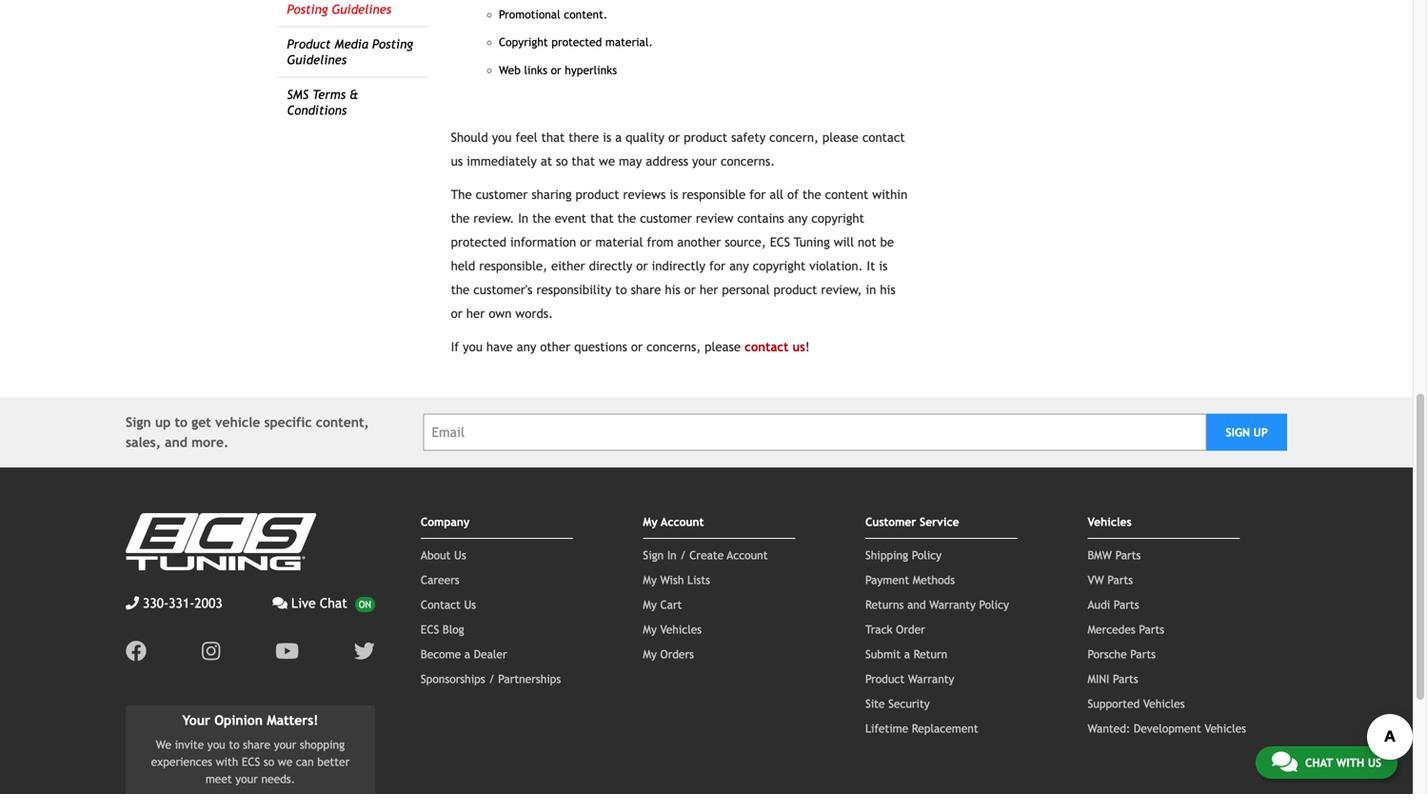 Task type: locate. For each thing, give the bounding box(es) containing it.
up for sign up
[[1254, 426, 1268, 439]]

development
[[1134, 722, 1201, 735]]

please inside should you feel that there is a quality or product safety concern, please contact us immediately at
[[823, 130, 859, 145]]

porsche
[[1088, 647, 1127, 661]]

my account
[[643, 515, 704, 528]]

1 horizontal spatial product
[[684, 130, 728, 145]]

2 horizontal spatial your
[[692, 154, 717, 169]]

is right there
[[603, 130, 612, 145]]

0 vertical spatial us
[[454, 548, 466, 562]]

his down indirectly
[[665, 282, 680, 297]]

any down "of"
[[788, 211, 808, 226]]

product left review
[[287, 0, 331, 1]]

the up material
[[618, 211, 636, 226]]

matters!
[[267, 713, 318, 728]]

concerns,
[[647, 339, 701, 354]]

that
[[541, 130, 565, 145], [572, 154, 595, 169], [590, 211, 614, 226]]

posting inside product review posting guidelines
[[287, 2, 328, 17]]

product left safety
[[684, 130, 728, 145]]

1 horizontal spatial /
[[680, 548, 686, 562]]

your up responsible on the top of the page
[[692, 154, 717, 169]]

0 horizontal spatial us
[[451, 154, 463, 169]]

please right concern,
[[823, 130, 859, 145]]

1 vertical spatial in
[[667, 548, 677, 562]]

his right in at top right
[[880, 282, 896, 297]]

my left wish on the bottom left of page
[[643, 573, 657, 587]]

comments image
[[1272, 750, 1298, 773]]

product inside product review posting guidelines
[[287, 0, 331, 1]]

return
[[914, 647, 948, 661]]

vehicles up orders
[[660, 623, 702, 636]]

product media posting guidelines link
[[287, 37, 413, 67]]

product down submit
[[865, 672, 905, 686]]

my wish lists link
[[643, 573, 710, 587]]

sponsorships
[[421, 672, 485, 686]]

concerns.
[[721, 154, 775, 169]]

ecs inside we invite you to share your shopping experiences with ecs so we can better meet your needs.
[[242, 755, 260, 768]]

any down 'source,'
[[729, 259, 749, 273]]

my down my cart
[[643, 623, 657, 636]]

2 vertical spatial to
[[229, 738, 239, 751]]

warranty
[[929, 598, 976, 611], [908, 672, 954, 686]]

sign in / create account link
[[643, 548, 768, 562]]

0 horizontal spatial his
[[665, 282, 680, 297]]

sign inside button
[[1226, 426, 1250, 439]]

2 horizontal spatial sign
[[1226, 426, 1250, 439]]

to
[[615, 282, 627, 297], [175, 415, 188, 430], [229, 738, 239, 751]]

your right meet
[[235, 772, 258, 785]]

parts for audi parts
[[1114, 598, 1139, 611]]

0 horizontal spatial share
[[243, 738, 270, 751]]

/ left create
[[680, 548, 686, 562]]

his
[[665, 282, 680, 297], [880, 282, 896, 297]]

for
[[750, 187, 766, 202], [709, 259, 726, 273]]

at
[[541, 154, 552, 169]]

0 vertical spatial posting
[[287, 2, 328, 17]]

you inside should you feel that there is a quality or product safety concern, please contact us immediately at
[[492, 130, 512, 145]]

guidelines down review
[[332, 2, 391, 17]]

parts down porsche parts link
[[1113, 672, 1138, 686]]

a
[[615, 130, 622, 145], [464, 647, 470, 661], [904, 647, 910, 661]]

1 vertical spatial /
[[489, 672, 495, 686]]

to left the get on the left of page
[[175, 415, 188, 430]]

1 vertical spatial guidelines
[[287, 53, 347, 67]]

0 vertical spatial protected
[[552, 35, 602, 49]]

posting
[[287, 2, 328, 17], [372, 37, 413, 52]]

a inside should you feel that there is a quality or product safety concern, please contact us immediately at
[[615, 130, 622, 145]]

parts down mercedes parts link
[[1130, 647, 1156, 661]]

0 vertical spatial her
[[700, 282, 718, 297]]

2003
[[195, 596, 223, 611]]

with up meet
[[216, 755, 238, 768]]

specific
[[264, 415, 312, 430]]

contact left !
[[745, 339, 789, 354]]

1 horizontal spatial your
[[274, 738, 296, 751]]

1 horizontal spatial to
[[229, 738, 239, 751]]

0 horizontal spatial in
[[518, 211, 529, 226]]

1 vertical spatial us
[[792, 339, 805, 354]]

can
[[296, 755, 314, 768]]

1 vertical spatial any
[[729, 259, 749, 273]]

that up material
[[590, 211, 614, 226]]

tuning
[[794, 235, 830, 249]]

0 vertical spatial and
[[165, 435, 187, 450]]

product left review,
[[774, 282, 817, 297]]

2 vertical spatial product
[[774, 282, 817, 297]]

please right concerns,
[[705, 339, 741, 354]]

you right if
[[463, 339, 483, 354]]

vehicles up bmw parts link
[[1088, 515, 1132, 528]]

audi parts
[[1088, 598, 1139, 611]]

chat right comments icon
[[1305, 756, 1333, 769]]

1 horizontal spatial please
[[823, 130, 859, 145]]

1 horizontal spatial protected
[[552, 35, 602, 49]]

live chat link
[[273, 593, 375, 613]]

parts for porsche parts
[[1130, 647, 1156, 661]]

is for there
[[603, 130, 612, 145]]

contact up within
[[862, 130, 905, 145]]

1 vertical spatial product
[[576, 187, 619, 202]]

parts right bmw
[[1116, 548, 1141, 562]]

my up my wish lists
[[643, 515, 658, 528]]

0 vertical spatial is
[[603, 130, 612, 145]]

!
[[805, 339, 810, 354]]

1 vertical spatial policy
[[979, 598, 1009, 611]]

the up information
[[532, 211, 551, 226]]

posting up product media posting guidelines link at the left of the page
[[287, 2, 328, 17]]

my left orders
[[643, 647, 657, 661]]

0 horizontal spatial you
[[207, 738, 225, 751]]

audi parts link
[[1088, 598, 1139, 611]]

0 vertical spatial please
[[823, 130, 859, 145]]

to down opinion
[[229, 738, 239, 751]]

wanted:
[[1088, 722, 1130, 735]]

customer up "review." at the top of the page
[[476, 187, 528, 202]]

chat with us
[[1305, 756, 1382, 769]]

warranty down return
[[908, 672, 954, 686]]

we
[[599, 154, 615, 169], [278, 755, 293, 768]]

warranty down "methods"
[[929, 598, 976, 611]]

for left the all
[[750, 187, 766, 202]]

product warranty
[[865, 672, 954, 686]]

us up email email field
[[792, 339, 805, 354]]

responsible
[[682, 187, 746, 202]]

0 vertical spatial that
[[541, 130, 565, 145]]

with right comments icon
[[1336, 756, 1365, 769]]

1 horizontal spatial any
[[729, 259, 749, 273]]

/ down dealer
[[489, 672, 495, 686]]

0 vertical spatial account
[[661, 515, 704, 528]]

1 horizontal spatial ecs
[[421, 623, 439, 636]]

5 my from the top
[[643, 647, 657, 661]]

held
[[451, 259, 475, 273]]

that inside the customer sharing product reviews is responsible for all of the content within the review. in the event that the customer review contains any copyright protected information or material from another source, ecs tuning will not be held responsible, either directly or indirectly for any copyright violation. it is the customer's responsibility to share his or her personal product review, in his or her own words.
[[590, 211, 614, 226]]

so right the at
[[556, 154, 568, 169]]

product inside should you feel that there is a quality or product safety concern, please contact us immediately at
[[684, 130, 728, 145]]

1 vertical spatial product
[[287, 37, 331, 52]]

we left may
[[599, 154, 615, 169]]

0 horizontal spatial ecs
[[242, 755, 260, 768]]

review.
[[473, 211, 514, 226]]

parts for mercedes parts
[[1139, 623, 1165, 636]]

replacement
[[912, 722, 978, 735]]

and up order
[[907, 598, 926, 611]]

in up wish on the bottom left of page
[[667, 548, 677, 562]]

guidelines up the terms
[[287, 53, 347, 67]]

any right have at the top left of the page
[[517, 339, 536, 354]]

0 vertical spatial ecs
[[770, 235, 790, 249]]

1 vertical spatial share
[[243, 738, 270, 751]]

in inside the customer sharing product reviews is responsible for all of the content within the review. in the event that the customer review contains any copyright protected information or material from another source, ecs tuning will not be held responsible, either directly or indirectly for any copyright violation. it is the customer's responsibility to share his or her personal product review, in his or her own words.
[[518, 211, 529, 226]]

ecs left blog
[[421, 623, 439, 636]]

or up address
[[668, 130, 680, 145]]

lifetime replacement link
[[865, 722, 978, 735]]

guidelines inside product review posting guidelines
[[332, 2, 391, 17]]

that inside should you feel that there is a quality or product safety concern, please contact us immediately at
[[541, 130, 565, 145]]

2 horizontal spatial a
[[904, 647, 910, 661]]

a left return
[[904, 647, 910, 661]]

sign for sign in / create account
[[643, 548, 664, 562]]

that down there
[[572, 154, 595, 169]]

my left "cart"
[[643, 598, 657, 611]]

to inside "sign up to get vehicle specific content, sales, and more."
[[175, 415, 188, 430]]

1 vertical spatial is
[[670, 187, 678, 202]]

protected down content.
[[552, 35, 602, 49]]

up for sign up to get vehicle specific content, sales, and more.
[[155, 415, 171, 430]]

1 vertical spatial you
[[463, 339, 483, 354]]

there
[[569, 130, 599, 145]]

1 vertical spatial chat
[[1305, 756, 1333, 769]]

dealer
[[474, 647, 507, 661]]

0 horizontal spatial to
[[175, 415, 188, 430]]

is
[[603, 130, 612, 145], [670, 187, 678, 202], [879, 259, 888, 273]]

words.
[[515, 306, 553, 321]]

you up immediately at the top of page
[[492, 130, 512, 145]]

mini
[[1088, 672, 1110, 686]]

product warranty link
[[865, 672, 954, 686]]

1 horizontal spatial his
[[880, 282, 896, 297]]

your
[[692, 154, 717, 169], [274, 738, 296, 751], [235, 772, 258, 785]]

the
[[803, 187, 821, 202], [451, 211, 470, 226], [532, 211, 551, 226], [618, 211, 636, 226], [451, 282, 470, 297]]

posting for product review posting guidelines
[[287, 2, 328, 17]]

protected down "review." at the top of the page
[[451, 235, 506, 249]]

customer up from
[[640, 211, 692, 226]]

my wish lists
[[643, 573, 710, 587]]

chat right the live
[[320, 596, 347, 611]]

her left own at top
[[466, 306, 485, 321]]

account
[[661, 515, 704, 528], [727, 548, 768, 562]]

copyright up will
[[812, 211, 864, 226]]

contains
[[737, 211, 784, 226]]

2 vertical spatial you
[[207, 738, 225, 751]]

us right contact
[[464, 598, 476, 611]]

ecs tuning image
[[126, 513, 316, 570]]

copyright down tuning
[[753, 259, 806, 273]]

ecs down your opinion matters!
[[242, 755, 260, 768]]

supported vehicles link
[[1088, 697, 1185, 710]]

1 horizontal spatial her
[[700, 282, 718, 297]]

0 horizontal spatial please
[[705, 339, 741, 354]]

opinion
[[214, 713, 263, 728]]

1 vertical spatial that
[[572, 154, 595, 169]]

account right create
[[727, 548, 768, 562]]

wanted: development vehicles
[[1088, 722, 1246, 735]]

4 my from the top
[[643, 623, 657, 636]]

bmw
[[1088, 548, 1112, 562]]

contact
[[862, 130, 905, 145], [745, 339, 789, 354]]

parts up mercedes parts link
[[1114, 598, 1139, 611]]

0 horizontal spatial a
[[464, 647, 470, 661]]

customer
[[865, 515, 916, 528]]

1 vertical spatial her
[[466, 306, 485, 321]]

up inside button
[[1254, 426, 1268, 439]]

account up sign in / create account link
[[661, 515, 704, 528]]

lists
[[687, 573, 710, 587]]

and right sales,
[[165, 435, 187, 450]]

guidelines for media
[[287, 53, 347, 67]]

us right about
[[454, 548, 466, 562]]

is right the reviews
[[670, 187, 678, 202]]

1 horizontal spatial posting
[[372, 37, 413, 52]]

0 horizontal spatial we
[[278, 755, 293, 768]]

the down held
[[451, 282, 470, 297]]

1 horizontal spatial us
[[792, 339, 805, 354]]

personal
[[722, 282, 770, 297]]

we up needs.
[[278, 755, 293, 768]]

us down should
[[451, 154, 463, 169]]

1 horizontal spatial a
[[615, 130, 622, 145]]

protected
[[552, 35, 602, 49], [451, 235, 506, 249]]

her left personal
[[700, 282, 718, 297]]

a for customer service
[[904, 647, 910, 661]]

safety
[[731, 130, 766, 145]]

directly
[[589, 259, 632, 273]]

2 horizontal spatial ecs
[[770, 235, 790, 249]]

is right it at the right top of the page
[[879, 259, 888, 273]]

for down 'another'
[[709, 259, 726, 273]]

orders
[[660, 647, 694, 661]]

sign for sign up
[[1226, 426, 1250, 439]]

so up needs.
[[264, 755, 274, 768]]

may
[[619, 154, 642, 169]]

please
[[823, 130, 859, 145], [705, 339, 741, 354]]

in right "review." at the top of the page
[[518, 211, 529, 226]]

1 horizontal spatial so
[[556, 154, 568, 169]]

1 his from the left
[[665, 282, 680, 297]]

concern,
[[769, 130, 819, 145]]

that up the at
[[541, 130, 565, 145]]

product
[[684, 130, 728, 145], [576, 187, 619, 202], [774, 282, 817, 297]]

posting inside product media posting guidelines
[[372, 37, 413, 52]]

2 vertical spatial product
[[865, 672, 905, 686]]

product for product review posting guidelines
[[287, 0, 331, 1]]

if
[[451, 339, 459, 354]]

0 horizontal spatial with
[[216, 755, 238, 768]]

a left quality
[[615, 130, 622, 145]]

media
[[335, 37, 368, 52]]

up inside "sign up to get vehicle specific content, sales, and more."
[[155, 415, 171, 430]]

0 vertical spatial chat
[[320, 596, 347, 611]]

is inside should you feel that there is a quality or product safety concern, please contact us immediately at
[[603, 130, 612, 145]]

1 vertical spatial so
[[264, 755, 274, 768]]

sms terms & conditions link
[[287, 87, 358, 118]]

parts up porsche parts
[[1139, 623, 1165, 636]]

0 vertical spatial contact
[[862, 130, 905, 145]]

0 horizontal spatial protected
[[451, 235, 506, 249]]

mini parts
[[1088, 672, 1138, 686]]

2 vertical spatial your
[[235, 772, 258, 785]]

sales,
[[126, 435, 161, 450]]

my orders link
[[643, 647, 694, 661]]

mini parts link
[[1088, 672, 1138, 686]]

0 horizontal spatial her
[[466, 306, 485, 321]]

0 vertical spatial us
[[451, 154, 463, 169]]

0 vertical spatial we
[[599, 154, 615, 169]]

review
[[696, 211, 734, 226]]

you right invite
[[207, 738, 225, 751]]

2 my from the top
[[643, 573, 657, 587]]

1 my from the top
[[643, 515, 658, 528]]

shopping
[[300, 738, 345, 751]]

Email email field
[[423, 414, 1207, 451]]

a left dealer
[[464, 647, 470, 661]]

0 vertical spatial product
[[684, 130, 728, 145]]

parts for mini parts
[[1113, 672, 1138, 686]]

my for my wish lists
[[643, 573, 657, 587]]

2 vertical spatial is
[[879, 259, 888, 273]]

product left media
[[287, 37, 331, 52]]

1 horizontal spatial contact
[[862, 130, 905, 145]]

with inside we invite you to share your shopping experiences with ecs so we can better meet your needs.
[[216, 755, 238, 768]]

0 horizontal spatial contact
[[745, 339, 789, 354]]

1 horizontal spatial and
[[907, 598, 926, 611]]

product for product warranty
[[865, 672, 905, 686]]

phone image
[[126, 597, 139, 610]]

1 vertical spatial us
[[464, 598, 476, 611]]

3 my from the top
[[643, 598, 657, 611]]

ecs down contains
[[770, 235, 790, 249]]

1 vertical spatial we
[[278, 755, 293, 768]]

product inside product media posting guidelines
[[287, 37, 331, 52]]

my orders
[[643, 647, 694, 661]]

hyperlinks
[[565, 63, 617, 77]]

0 vertical spatial customer
[[476, 187, 528, 202]]

share down your opinion matters!
[[243, 738, 270, 751]]

to inside we invite you to share your shopping experiences with ecs so we can better meet your needs.
[[229, 738, 239, 751]]

parts right vw
[[1108, 573, 1133, 587]]

parts for bmw parts
[[1116, 548, 1141, 562]]

posting right media
[[372, 37, 413, 52]]

share down indirectly
[[631, 282, 661, 297]]

us inside should you feel that there is a quality or product safety concern, please contact us immediately at
[[451, 154, 463, 169]]

violation.
[[809, 259, 863, 273]]

sign inside "sign up to get vehicle specific content, sales, and more."
[[126, 415, 151, 430]]

vehicles right 'development' at the bottom of the page
[[1205, 722, 1246, 735]]

to down directly
[[615, 282, 627, 297]]

your down "matters!"
[[274, 738, 296, 751]]

1 horizontal spatial for
[[750, 187, 766, 202]]

0 horizontal spatial so
[[264, 755, 274, 768]]

guidelines inside product media posting guidelines
[[287, 53, 347, 67]]

us
[[451, 154, 463, 169], [792, 339, 805, 354]]

responsible,
[[479, 259, 547, 273]]

0 vertical spatial share
[[631, 282, 661, 297]]



Task type: vqa. For each thing, say whether or not it's contained in the screenshot.
the comments icon to the right
yes



Task type: describe. For each thing, give the bounding box(es) containing it.
other
[[540, 339, 571, 354]]

0 horizontal spatial product
[[576, 187, 619, 202]]

share inside we invite you to share your shopping experiences with ecs so we can better meet your needs.
[[243, 738, 270, 751]]

0 vertical spatial any
[[788, 211, 808, 226]]

will
[[834, 235, 854, 249]]

security
[[888, 697, 930, 710]]

1 vertical spatial for
[[709, 259, 726, 273]]

1 vertical spatial account
[[727, 548, 768, 562]]

order
[[896, 623, 925, 636]]

partnerships
[[498, 672, 561, 686]]

1 vertical spatial copyright
[[753, 259, 806, 273]]

my vehicles
[[643, 623, 702, 636]]

or down from
[[636, 259, 648, 273]]

copyright
[[499, 35, 548, 49]]

your opinion matters!
[[182, 713, 318, 728]]

not
[[858, 235, 877, 249]]

site
[[865, 697, 885, 710]]

you inside we invite you to share your shopping experiences with ecs so we can better meet your needs.
[[207, 738, 225, 751]]

should
[[451, 130, 488, 145]]

we invite you to share your shopping experiences with ecs so we can better meet your needs.
[[151, 738, 350, 785]]

1 vertical spatial ecs
[[421, 623, 439, 636]]

service
[[920, 515, 959, 528]]

vehicle
[[215, 415, 260, 430]]

product review posting guidelines
[[287, 0, 391, 17]]

site security
[[865, 697, 930, 710]]

contact us
[[421, 598, 476, 611]]

in
[[866, 282, 876, 297]]

content
[[825, 187, 869, 202]]

mercedes parts link
[[1088, 623, 1165, 636]]

or down event
[[580, 235, 592, 249]]

web links or hyperlinks
[[499, 63, 617, 77]]

1 vertical spatial warranty
[[908, 672, 954, 686]]

1 horizontal spatial with
[[1336, 756, 1365, 769]]

or right questions
[[631, 339, 643, 354]]

mercedes
[[1088, 623, 1136, 636]]

youtube logo image
[[275, 641, 299, 662]]

0 horizontal spatial /
[[489, 672, 495, 686]]

facebook logo image
[[126, 641, 147, 662]]

information
[[510, 235, 576, 249]]

vehicles up wanted: development vehicles at the bottom
[[1143, 697, 1185, 710]]

submit a return
[[865, 647, 948, 661]]

1 vertical spatial contact
[[745, 339, 789, 354]]

1 horizontal spatial chat
[[1305, 756, 1333, 769]]

2 horizontal spatial product
[[774, 282, 817, 297]]

2 horizontal spatial is
[[879, 259, 888, 273]]

returns and warranty policy link
[[865, 598, 1009, 611]]

address
[[646, 154, 688, 169]]

0 vertical spatial so
[[556, 154, 568, 169]]

my cart link
[[643, 598, 682, 611]]

bmw parts link
[[1088, 548, 1141, 562]]

contact us link
[[745, 339, 805, 354]]

my for my account
[[643, 515, 658, 528]]

sign up to get vehicle specific content, sales, and more.
[[126, 415, 369, 450]]

company
[[421, 515, 470, 528]]

us for contact us
[[464, 598, 476, 611]]

become a dealer link
[[421, 647, 507, 661]]

1 horizontal spatial in
[[667, 548, 677, 562]]

sponsorships / partnerships link
[[421, 672, 561, 686]]

or down indirectly
[[684, 282, 696, 297]]

sms
[[287, 87, 309, 102]]

feel
[[516, 130, 538, 145]]

330-331-2003
[[143, 596, 223, 611]]

0 horizontal spatial chat
[[320, 596, 347, 611]]

0 vertical spatial /
[[680, 548, 686, 562]]

or up if
[[451, 306, 463, 321]]

the
[[451, 187, 472, 202]]

0 horizontal spatial your
[[235, 772, 258, 785]]

1 horizontal spatial we
[[599, 154, 615, 169]]

payment
[[865, 573, 909, 587]]

to inside the customer sharing product reviews is responsible for all of the content within the review. in the event that the customer review contains any copyright protected information or material from another source, ecs tuning will not be held responsible, either directly or indirectly for any copyright violation. it is the customer's responsibility to share his or her personal product review, in his or her own words.
[[615, 282, 627, 297]]

terms
[[312, 87, 346, 102]]

parts for vw parts
[[1108, 573, 1133, 587]]

all
[[770, 187, 784, 202]]

a for company
[[464, 647, 470, 661]]

be
[[880, 235, 894, 249]]

about us link
[[421, 548, 466, 562]]

protected inside the customer sharing product reviews is responsible for all of the content within the review. in the event that the customer review contains any copyright protected information or material from another source, ecs tuning will not be held responsible, either directly or indirectly for any copyright violation. it is the customer's responsibility to share his or her personal product review, in his or her own words.
[[451, 235, 506, 249]]

your for address
[[692, 154, 717, 169]]

twitter logo image
[[354, 641, 375, 662]]

0 horizontal spatial account
[[661, 515, 704, 528]]

0 vertical spatial policy
[[912, 548, 942, 562]]

ecs inside the customer sharing product reviews is responsible for all of the content within the review. in the event that the customer review contains any copyright protected information or material from another source, ecs tuning will not be held responsible, either directly or indirectly for any copyright violation. it is the customer's responsibility to share his or her personal product review, in his or her own words.
[[770, 235, 790, 249]]

0 vertical spatial for
[[750, 187, 766, 202]]

2 vertical spatial any
[[517, 339, 536, 354]]

my for my cart
[[643, 598, 657, 611]]

my for my orders
[[643, 647, 657, 661]]

my for my vehicles
[[643, 623, 657, 636]]

careers link
[[421, 573, 460, 587]]

the right "of"
[[803, 187, 821, 202]]

and inside "sign up to get vehicle specific content, sales, and more."
[[165, 435, 187, 450]]

product review posting guidelines link
[[287, 0, 391, 17]]

from
[[647, 235, 674, 249]]

become
[[421, 647, 461, 661]]

sign for sign up to get vehicle specific content, sales, and more.
[[126, 415, 151, 430]]

payment methods
[[865, 573, 955, 587]]

your
[[182, 713, 210, 728]]

your for share
[[274, 738, 296, 751]]

1 horizontal spatial copyright
[[812, 211, 864, 226]]

share inside the customer sharing product reviews is responsible for all of the content within the review. in the event that the customer review contains any copyright protected information or material from another source, ecs tuning will not be held responsible, either directly or indirectly for any copyright violation. it is the customer's responsibility to share his or her personal product review, in his or her own words.
[[631, 282, 661, 297]]

wish
[[660, 573, 684, 587]]

we inside we invite you to share your shopping experiences with ecs so we can better meet your needs.
[[278, 755, 293, 768]]

promotional content.
[[499, 7, 608, 21]]

audi
[[1088, 598, 1110, 611]]

0 horizontal spatial customer
[[476, 187, 528, 202]]

2 his from the left
[[880, 282, 896, 297]]

1 vertical spatial and
[[907, 598, 926, 611]]

0 vertical spatial warranty
[[929, 598, 976, 611]]

about us
[[421, 548, 466, 562]]

1 horizontal spatial policy
[[979, 598, 1009, 611]]

shipping
[[865, 548, 908, 562]]

contact
[[421, 598, 461, 611]]

we
[[156, 738, 171, 751]]

vw
[[1088, 573, 1104, 587]]

supported vehicles
[[1088, 697, 1185, 710]]

live
[[291, 596, 316, 611]]

review
[[335, 0, 375, 1]]

the customer sharing product reviews is responsible for all of the content within the review. in the event that the customer review contains any copyright protected information or material from another source, ecs tuning will not be held responsible, either directly or indirectly for any copyright violation. it is the customer's responsibility to share his or her personal product review, in his or her own words.
[[451, 187, 908, 321]]

1 vertical spatial please
[[705, 339, 741, 354]]

so that we may address your concerns.
[[556, 154, 775, 169]]

track order
[[865, 623, 925, 636]]

submit
[[865, 647, 901, 661]]

product for product media posting guidelines
[[287, 37, 331, 52]]

or right links
[[551, 63, 561, 77]]

comments image
[[273, 597, 288, 610]]

supported
[[1088, 697, 1140, 710]]

instagram logo image
[[202, 641, 220, 662]]

content,
[[316, 415, 369, 430]]

us for about us
[[454, 548, 466, 562]]

posting for product media posting guidelines
[[372, 37, 413, 52]]

you for if
[[463, 339, 483, 354]]

source,
[[725, 235, 766, 249]]

guidelines for review
[[332, 2, 391, 17]]

become a dealer
[[421, 647, 507, 661]]

create
[[690, 548, 724, 562]]

of
[[787, 187, 799, 202]]

contact inside should you feel that there is a quality or product safety concern, please contact us immediately at
[[862, 130, 905, 145]]

review,
[[821, 282, 862, 297]]

is for reviews
[[670, 187, 678, 202]]

so inside we invite you to share your shopping experiences with ecs so we can better meet your needs.
[[264, 755, 274, 768]]

track
[[865, 623, 893, 636]]

2 vertical spatial us
[[1368, 756, 1382, 769]]

better
[[317, 755, 350, 768]]

the down the
[[451, 211, 470, 226]]

customer service
[[865, 515, 959, 528]]

or inside should you feel that there is a quality or product safety concern, please contact us immediately at
[[668, 130, 680, 145]]

lifetime
[[865, 722, 908, 735]]

if you have any other questions or concerns, please contact us !
[[451, 339, 810, 354]]

1 vertical spatial customer
[[640, 211, 692, 226]]

you for should
[[492, 130, 512, 145]]

my cart
[[643, 598, 682, 611]]

event
[[555, 211, 587, 226]]



